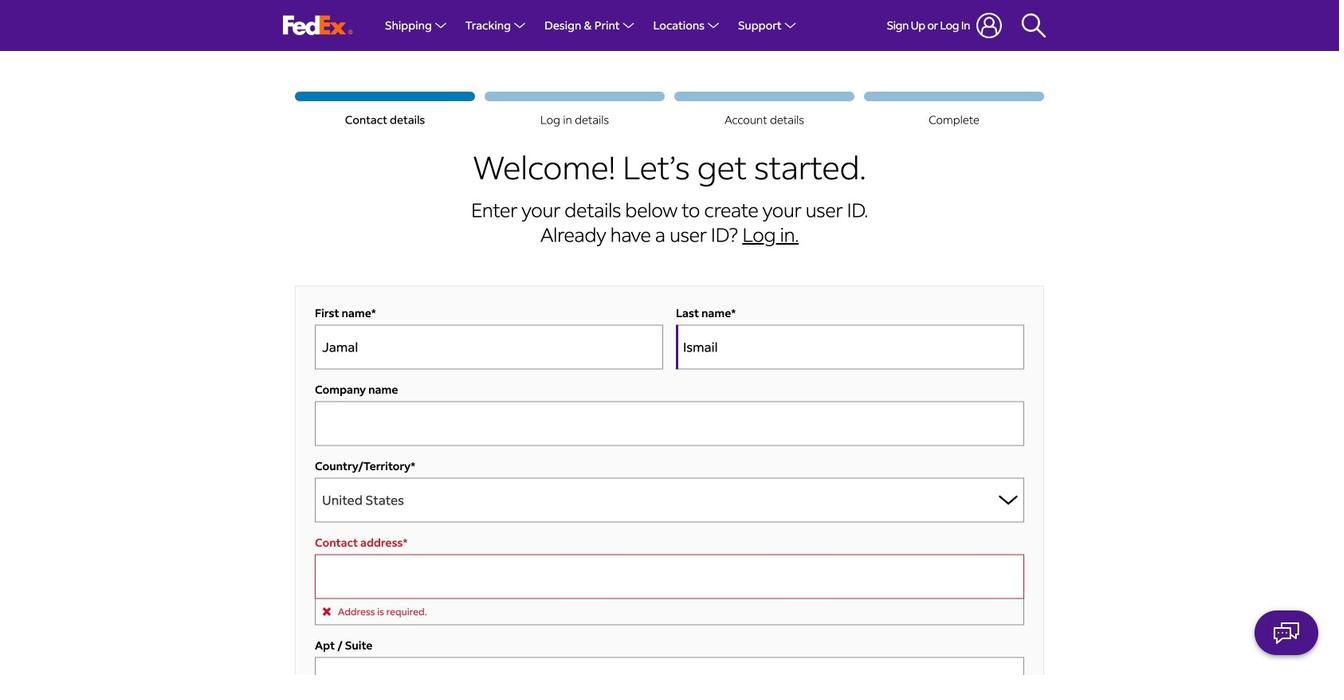 Task type: locate. For each thing, give the bounding box(es) containing it.
None text field
[[315, 325, 663, 369]]

None text field
[[676, 325, 1024, 369], [315, 401, 1024, 446], [315, 554, 1024, 599], [315, 657, 1024, 675], [676, 325, 1024, 369], [315, 401, 1024, 446], [315, 554, 1024, 599], [315, 657, 1024, 675]]

None field
[[315, 535, 1024, 625]]



Task type: vqa. For each thing, say whether or not it's contained in the screenshot.
text box
yes



Task type: describe. For each thing, give the bounding box(es) containing it.
fedex search image
[[1021, 13, 1047, 38]]



